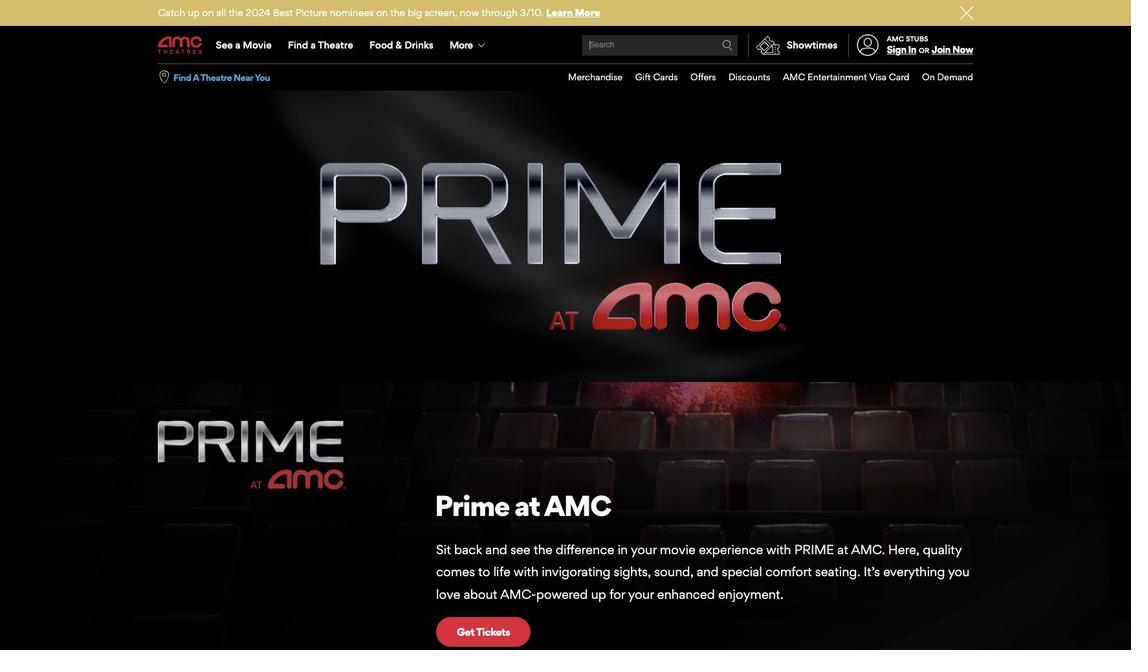 Task type: locate. For each thing, give the bounding box(es) containing it.
your right in
[[631, 542, 657, 558]]

see a movie
[[216, 39, 272, 51]]

0 vertical spatial amc
[[887, 34, 905, 43]]

on
[[202, 6, 214, 19], [377, 6, 388, 19]]

a for theatre
[[311, 39, 316, 51]]

amc inside amc stubs sign in or join now
[[887, 34, 905, 43]]

amc entertainment visa card link
[[771, 64, 910, 91]]

1 a from the left
[[235, 39, 241, 51]]

life
[[494, 564, 511, 580]]

a inside see a movie link
[[235, 39, 241, 51]]

1 vertical spatial up
[[591, 586, 607, 602]]

0 vertical spatial and
[[486, 542, 508, 558]]

0 horizontal spatial amc
[[544, 488, 611, 523]]

gift
[[636, 71, 651, 82]]

0 vertical spatial more
[[575, 6, 601, 19]]

screen,
[[425, 6, 458, 19]]

theatre down nominees
[[318, 39, 353, 51]]

tickets
[[476, 625, 510, 638]]

at up see on the left of page
[[515, 488, 540, 523]]

0 horizontal spatial find
[[174, 72, 191, 83]]

amc for visa
[[783, 71, 806, 82]]

1 vertical spatial more
[[450, 39, 473, 51]]

more
[[575, 6, 601, 19], [450, 39, 473, 51]]

prime
[[435, 488, 510, 523]]

1 horizontal spatial and
[[697, 564, 719, 580]]

theatre for a
[[318, 39, 353, 51]]

on left all
[[202, 6, 214, 19]]

up right catch
[[188, 6, 200, 19]]

a down the picture
[[311, 39, 316, 51]]

0 horizontal spatial theatre
[[201, 72, 232, 83]]

the inside sit back and see the difference in your movie experience with prime at amc. here, quality comes to life with invigorating sights, sound, and special comfort seating. it's everything you love about amc-powered up for your enhanced enjoyment.
[[534, 542, 553, 558]]

1 horizontal spatial a
[[311, 39, 316, 51]]

find for find a theatre
[[288, 39, 308, 51]]

sights,
[[614, 564, 652, 580]]

prime at amc
[[435, 488, 611, 523]]

the right all
[[229, 6, 243, 19]]

showtimes
[[787, 39, 838, 51]]

and up life
[[486, 542, 508, 558]]

find a theatre near you
[[174, 72, 270, 83]]

theatre right a
[[201, 72, 232, 83]]

discounts link
[[717, 64, 771, 91]]

up left for
[[591, 586, 607, 602]]

back
[[455, 542, 483, 558]]

more inside button
[[450, 39, 473, 51]]

the right see on the left of page
[[534, 542, 553, 558]]

menu down learn
[[158, 27, 974, 63]]

1 vertical spatial theatre
[[201, 72, 232, 83]]

find left a
[[174, 72, 191, 83]]

0 horizontal spatial up
[[188, 6, 200, 19]]

1 horizontal spatial on
[[377, 6, 388, 19]]

1 vertical spatial and
[[697, 564, 719, 580]]

best
[[273, 6, 293, 19]]

with up comfort
[[767, 542, 792, 558]]

amc down showtimes link
[[783, 71, 806, 82]]

1 vertical spatial menu
[[556, 64, 974, 91]]

1 vertical spatial find
[[174, 72, 191, 83]]

find inside find a theatre link
[[288, 39, 308, 51]]

food & drinks
[[370, 39, 434, 51]]

on right nominees
[[377, 6, 388, 19]]

0 vertical spatial menu
[[158, 27, 974, 63]]

at
[[515, 488, 540, 523], [838, 542, 849, 558]]

0 horizontal spatial the
[[229, 6, 243, 19]]

1 vertical spatial at
[[838, 542, 849, 558]]

amc up difference at the bottom of the page
[[544, 488, 611, 523]]

1 horizontal spatial up
[[591, 586, 607, 602]]

see a movie link
[[208, 27, 280, 63]]

find
[[288, 39, 308, 51], [174, 72, 191, 83]]

prime
[[795, 542, 835, 558]]

amc up the sign
[[887, 34, 905, 43]]

big
[[408, 6, 422, 19]]

catch
[[158, 6, 185, 19]]

0 vertical spatial up
[[188, 6, 200, 19]]

0 vertical spatial with
[[767, 542, 792, 558]]

menu down "showtimes" image
[[556, 64, 974, 91]]

a inside find a theatre link
[[311, 39, 316, 51]]

1 horizontal spatial at
[[838, 542, 849, 558]]

movie
[[660, 542, 696, 558]]

love
[[436, 586, 461, 602]]

a
[[235, 39, 241, 51], [311, 39, 316, 51]]

menu
[[158, 27, 974, 63], [556, 64, 974, 91]]

here,
[[889, 542, 920, 558]]

with down see on the left of page
[[514, 564, 539, 580]]

sit
[[436, 542, 451, 558]]

2024
[[246, 6, 271, 19]]

1 vertical spatial amc
[[783, 71, 806, 82]]

about
[[464, 586, 498, 602]]

find down the picture
[[288, 39, 308, 51]]

2 horizontal spatial amc
[[887, 34, 905, 43]]

0 horizontal spatial on
[[202, 6, 214, 19]]

0 vertical spatial theatre
[[318, 39, 353, 51]]

picture
[[296, 6, 328, 19]]

your right for
[[629, 586, 654, 602]]

0 horizontal spatial more
[[450, 39, 473, 51]]

0 horizontal spatial a
[[235, 39, 241, 51]]

your
[[631, 542, 657, 558], [629, 586, 654, 602]]

learn
[[546, 6, 573, 19]]

offers
[[691, 71, 717, 82]]

join
[[932, 43, 951, 56]]

0 vertical spatial find
[[288, 39, 308, 51]]

2 on from the left
[[377, 6, 388, 19]]

sign in button
[[887, 43, 917, 56]]

and
[[486, 542, 508, 558], [697, 564, 719, 580]]

with
[[767, 542, 792, 558], [514, 564, 539, 580]]

menu containing merchandise
[[556, 64, 974, 91]]

1 horizontal spatial find
[[288, 39, 308, 51]]

at up seating.
[[838, 542, 849, 558]]

0 vertical spatial at
[[515, 488, 540, 523]]

and up enhanced
[[697, 564, 719, 580]]

close this dialog image
[[1109, 625, 1122, 638]]

up
[[188, 6, 200, 19], [591, 586, 607, 602]]

2 horizontal spatial the
[[534, 542, 553, 558]]

quality
[[923, 542, 962, 558]]

more down now
[[450, 39, 473, 51]]

submit search icon image
[[723, 40, 733, 51]]

find inside find a theatre near you button
[[174, 72, 191, 83]]

user profile image
[[850, 35, 887, 56]]

a
[[193, 72, 199, 83]]

3/10.
[[521, 6, 544, 19]]

learn more link
[[546, 6, 601, 19]]

the for catch
[[229, 6, 243, 19]]

to
[[479, 564, 490, 580]]

theatre inside button
[[201, 72, 232, 83]]

0 horizontal spatial with
[[514, 564, 539, 580]]

0 vertical spatial your
[[631, 542, 657, 558]]

1 vertical spatial with
[[514, 564, 539, 580]]

near
[[234, 72, 253, 83]]

more right learn
[[575, 6, 601, 19]]

amc logo image
[[158, 37, 203, 54], [158, 37, 203, 54]]

the
[[229, 6, 243, 19], [391, 6, 405, 19], [534, 542, 553, 558]]

theatre
[[318, 39, 353, 51], [201, 72, 232, 83]]

theatre inside menu
[[318, 39, 353, 51]]

1 horizontal spatial theatre
[[318, 39, 353, 51]]

find for find a theatre near you
[[174, 72, 191, 83]]

a right see
[[235, 39, 241, 51]]

2 a from the left
[[311, 39, 316, 51]]

1 horizontal spatial with
[[767, 542, 792, 558]]

1 horizontal spatial amc
[[783, 71, 806, 82]]

sit back and see the difference in your movie experience with prime at amc. here, quality comes to life with invigorating sights, sound, and special comfort seating. it's everything you love about amc-powered up for your enhanced enjoyment.
[[436, 542, 970, 602]]

gift cards
[[636, 71, 678, 82]]

the left big
[[391, 6, 405, 19]]

amc-
[[501, 586, 537, 602]]



Task type: vqa. For each thing, say whether or not it's contained in the screenshot.
Toledo, Oh
no



Task type: describe. For each thing, give the bounding box(es) containing it.
for
[[610, 586, 626, 602]]

menu containing more
[[158, 27, 974, 63]]

on demand
[[923, 71, 974, 82]]

1 horizontal spatial more
[[575, 6, 601, 19]]

find a theatre
[[288, 39, 353, 51]]

merchandise
[[569, 71, 623, 82]]

or
[[919, 46, 930, 55]]

amc for sign
[[887, 34, 905, 43]]

visa
[[870, 71, 887, 82]]

see
[[216, 39, 233, 51]]

food
[[370, 39, 393, 51]]

1 horizontal spatial the
[[391, 6, 405, 19]]

comes
[[436, 564, 475, 580]]

through
[[482, 6, 518, 19]]

the for sit
[[534, 542, 553, 558]]

on demand link
[[910, 64, 974, 91]]

everything
[[884, 564, 946, 580]]

get tickets
[[457, 625, 510, 638]]

difference
[[556, 542, 615, 558]]

sign
[[887, 43, 907, 56]]

get
[[457, 625, 475, 638]]

showtimes link
[[749, 34, 838, 57]]

powered
[[537, 586, 588, 602]]

prime image
[[158, 421, 346, 490]]

sign in or join amc stubs element
[[849, 27, 974, 63]]

you
[[255, 72, 270, 83]]

seating.
[[816, 564, 861, 580]]

amc stubs sign in or join now
[[887, 34, 974, 56]]

stubs
[[906, 34, 929, 43]]

all
[[216, 6, 226, 19]]

get tickets link
[[436, 617, 531, 647]]

in
[[909, 43, 917, 56]]

&
[[396, 39, 402, 51]]

on
[[923, 71, 936, 82]]

enjoyment.
[[719, 586, 784, 602]]

enhanced
[[658, 586, 715, 602]]

a for movie
[[235, 39, 241, 51]]

demand
[[938, 71, 974, 82]]

merchandise link
[[556, 64, 623, 91]]

card
[[890, 71, 910, 82]]

nominees
[[330, 6, 374, 19]]

find a theatre link
[[280, 27, 362, 63]]

gift cards link
[[623, 64, 678, 91]]

theatre for a
[[201, 72, 232, 83]]

invigorating
[[542, 564, 611, 580]]

in
[[618, 542, 628, 558]]

special
[[722, 564, 763, 580]]

comfort
[[766, 564, 813, 580]]

find a theatre near you button
[[174, 71, 270, 84]]

food & drinks link
[[362, 27, 442, 63]]

amc entertainment visa card
[[783, 71, 910, 82]]

1 on from the left
[[202, 6, 214, 19]]

see
[[511, 542, 531, 558]]

up inside sit back and see the difference in your movie experience with prime at amc. here, quality comes to life with invigorating sights, sound, and special comfort seating. it's everything you love about amc-powered up for your enhanced enjoyment.
[[591, 586, 607, 602]]

0 horizontal spatial and
[[486, 542, 508, 558]]

1 vertical spatial your
[[629, 586, 654, 602]]

search the AMC website text field
[[588, 40, 723, 50]]

now
[[460, 6, 480, 19]]

amc.
[[852, 542, 886, 558]]

movie
[[243, 39, 272, 51]]

2 vertical spatial amc
[[544, 488, 611, 523]]

at inside sit back and see the difference in your movie experience with prime at amc. here, quality comes to life with invigorating sights, sound, and special comfort seating. it's everything you love about amc-powered up for your enhanced enjoyment.
[[838, 542, 849, 558]]

entertainment
[[808, 71, 868, 82]]

drinks
[[405, 39, 434, 51]]

sound,
[[655, 564, 694, 580]]

offers link
[[678, 64, 717, 91]]

cards
[[654, 71, 678, 82]]

showtimes image
[[749, 34, 787, 57]]

now
[[953, 43, 974, 56]]

discounts
[[729, 71, 771, 82]]

more button
[[442, 27, 496, 63]]

join now button
[[932, 43, 974, 56]]

catch up on all the 2024 best picture nominees on the big screen, now through 3/10. learn more
[[158, 6, 601, 19]]

it's
[[864, 564, 881, 580]]

experience
[[699, 542, 764, 558]]

0 horizontal spatial at
[[515, 488, 540, 523]]

you
[[949, 564, 970, 580]]



